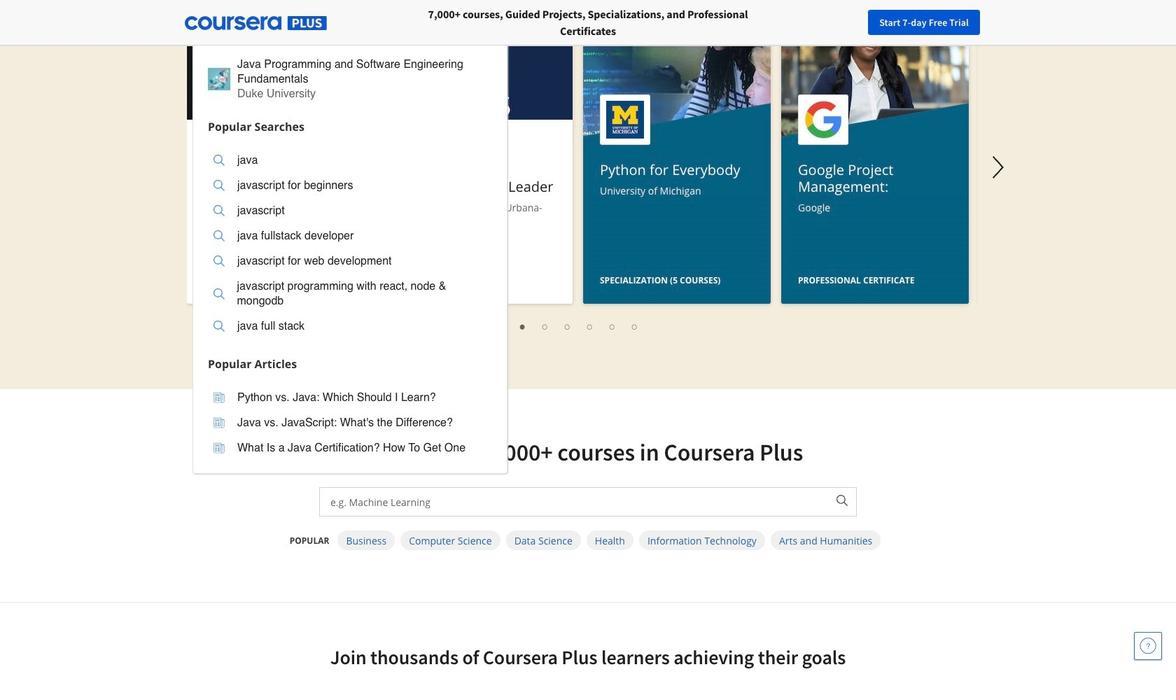 Task type: vqa. For each thing, say whether or not it's contained in the screenshot.
"into"
no



Task type: describe. For each thing, give the bounding box(es) containing it.
autocomplete results list box
[[193, 42, 508, 474]]

2 list box from the top
[[193, 376, 507, 473]]

help center image
[[1140, 638, 1157, 655]]

next slide image
[[982, 151, 1015, 184]]



Task type: locate. For each thing, give the bounding box(es) containing it.
0 vertical spatial list box
[[193, 139, 507, 351]]

None search field
[[193, 9, 529, 474]]

1 list box from the top
[[193, 139, 507, 351]]

list
[[194, 318, 964, 335]]

What do you want to learn? text field
[[193, 9, 501, 37]]

list box
[[193, 139, 507, 351], [193, 376, 507, 473]]

e.g. Machine Learning text field
[[320, 488, 827, 516]]

coursera plus image
[[185, 16, 327, 30]]

1 vertical spatial list box
[[193, 376, 507, 473]]

suggestion image image
[[208, 68, 230, 90], [214, 155, 225, 166], [214, 180, 225, 191], [214, 205, 225, 216], [214, 230, 225, 242], [214, 256, 225, 267], [213, 288, 225, 299], [214, 321, 225, 332], [214, 392, 225, 403], [214, 417, 225, 428], [214, 442, 225, 454]]



